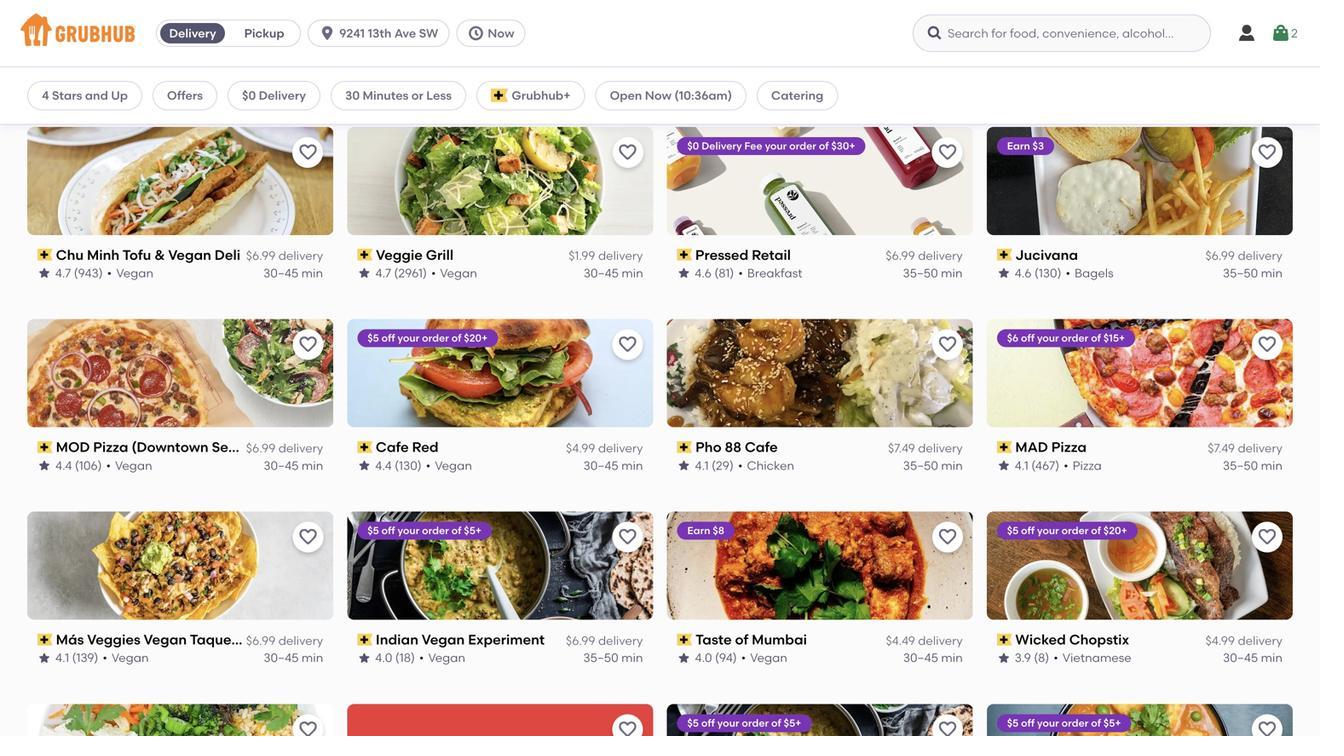 Task type: locate. For each thing, give the bounding box(es) containing it.
star icon image left 4.6 (81)
[[677, 266, 691, 280]]

1 vertical spatial $4.99 delivery
[[1206, 634, 1283, 648]]

2 button
[[1271, 18, 1298, 49]]

0 vertical spatial $20+
[[464, 332, 488, 345]]

order down • vietnamese in the bottom right of the page
[[1062, 717, 1089, 730]]

(130) down the jucivana
[[1035, 266, 1062, 280]]

1 horizontal spatial $0
[[688, 140, 699, 152]]

star icon image for pho 88 cafe
[[677, 459, 691, 473]]

4.0 down 'taste'
[[695, 651, 712, 666]]

1 horizontal spatial cafe
[[745, 439, 778, 456]]

1 4.4 from the left
[[55, 458, 72, 473]]

offers
[[167, 88, 203, 103]]

pizza for mad
[[1052, 439, 1087, 456]]

1 horizontal spatial 4.0
[[695, 651, 712, 666]]

0 vertical spatial earn
[[1008, 140, 1031, 152]]

$4.99 delivery for wicked chopstix
[[1206, 634, 1283, 648]]

4.7
[[55, 266, 71, 280], [375, 266, 391, 280]]

0 horizontal spatial 4.0
[[375, 651, 393, 666]]

now up grubhub plus flag logo
[[488, 26, 515, 40]]

$5 off your order of $5+ for gunpowder cafe logo
[[1008, 717, 1122, 730]]

$5 down 4.7 (2961)
[[368, 332, 379, 345]]

your down (2961)
[[398, 332, 420, 345]]

4.7 down veggie
[[375, 266, 391, 280]]

$5+ for indian vegan experiment logo on the left of page
[[464, 525, 482, 537]]

vegan down mumbai
[[750, 651, 788, 666]]

2 $7.49 delivery from the left
[[1208, 441, 1283, 456]]

4.4
[[55, 458, 72, 473], [375, 458, 392, 473]]

0 horizontal spatial now
[[488, 26, 515, 40]]

now right open
[[645, 88, 672, 103]]

$5 off your order of $20+ down '• pizza'
[[1008, 525, 1128, 537]]

• down red
[[426, 458, 431, 473]]

$0 delivery fee your order of $30+
[[688, 140, 856, 152]]

4.1
[[695, 458, 709, 473], [1015, 458, 1029, 473], [55, 651, 69, 666]]

$7.49
[[888, 441, 916, 456], [1208, 441, 1235, 456]]

pho 88 cafe
[[696, 439, 778, 456]]

0 vertical spatial now
[[488, 26, 515, 40]]

earn left $3
[[1008, 140, 1031, 152]]

0 horizontal spatial $5 off your order of $5+
[[368, 525, 482, 537]]

0 vertical spatial $5 off your order of $20+
[[368, 332, 488, 345]]

1 4.6 from the left
[[695, 266, 712, 280]]

1 horizontal spatial $5+
[[784, 717, 802, 730]]

star icon image left 4.4 (130)
[[357, 459, 371, 473]]

$0 for $0 delivery fee your order of $30+
[[688, 140, 699, 152]]

4.1 for más veggies vegan taqueria
[[55, 651, 69, 666]]

star icon image left '4.1 (29)'
[[677, 459, 691, 473]]

0 horizontal spatial 4.6
[[695, 266, 712, 280]]

• vegan down veggies
[[103, 651, 149, 666]]

$6.99
[[246, 249, 276, 263], [886, 249, 916, 263], [1206, 249, 1235, 263], [246, 441, 276, 456], [246, 634, 276, 648], [566, 634, 596, 648]]

order down (2961)
[[422, 332, 449, 345]]

35–50
[[904, 266, 939, 280], [1223, 266, 1259, 280], [904, 458, 939, 473], [1223, 458, 1259, 473], [584, 651, 619, 666]]

1 horizontal spatial delivery
[[259, 88, 306, 103]]

4.6 down the jucivana
[[1015, 266, 1032, 280]]

bagels
[[1075, 266, 1114, 280]]

30–45 min for wicked chopstix
[[1224, 651, 1283, 666]]

star icon image for mad pizza
[[997, 459, 1011, 473]]

order left $15+
[[1062, 332, 1089, 345]]

delivery
[[169, 26, 216, 40], [259, 88, 306, 103], [702, 140, 742, 152]]

• breakfast
[[739, 266, 803, 280]]

30 minutes or less
[[345, 88, 452, 103]]

indian vegan experiment logo image
[[347, 512, 653, 620]]

$5 off your order of $20+ down (2961)
[[368, 332, 488, 345]]

más
[[56, 632, 84, 648]]

vegan bowl factory logo image
[[667, 705, 973, 737]]

35–50 for pho 88 cafe
[[904, 458, 939, 473]]

4.4 down cafe red
[[375, 458, 392, 473]]

1 vertical spatial earn
[[688, 525, 711, 537]]

of
[[819, 140, 829, 152], [452, 332, 462, 345], [1091, 332, 1101, 345], [452, 525, 462, 537], [1092, 525, 1102, 537], [735, 632, 749, 648], [772, 717, 782, 730], [1092, 717, 1102, 730]]

delivery button
[[157, 20, 229, 47]]

• for más veggies vegan taqueria
[[103, 651, 107, 666]]

vegan for cafe red
[[435, 458, 472, 473]]

$5 off your order of $5+ down 4.4 (130)
[[368, 525, 482, 537]]

order for indian vegan experiment logo on the left of page
[[422, 525, 449, 537]]

star icon image left 4.7 (2961)
[[357, 266, 371, 280]]

1 $7.49 from the left
[[888, 441, 916, 456]]

delivery up offers
[[169, 26, 216, 40]]

$5 off your order of $5+ down "(8)" on the right bottom of page
[[1008, 717, 1122, 730]]

(29)
[[712, 458, 734, 473]]

svg image inside 9241 13th ave sw button
[[319, 25, 336, 42]]

• vegan down the taste of mumbai
[[742, 651, 788, 666]]

your
[[765, 140, 787, 152], [398, 332, 420, 345], [1038, 332, 1059, 345], [398, 525, 420, 537], [1038, 525, 1059, 537], [718, 717, 740, 730], [1038, 717, 1059, 730]]

your for wicked chopstix logo
[[1038, 525, 1059, 537]]

vegan down red
[[435, 458, 472, 473]]

1 vertical spatial $4.99
[[1206, 634, 1235, 648]]

4.7 down chu
[[55, 266, 71, 280]]

vegan down veggies
[[112, 651, 149, 666]]

grill
[[426, 247, 453, 263]]

1 horizontal spatial $7.49
[[1208, 441, 1235, 456]]

chicken
[[747, 458, 795, 473]]

your for the cafe red logo
[[398, 332, 420, 345]]

taste of mumbai logo image
[[667, 512, 973, 620]]

1 cafe from the left
[[376, 439, 409, 456]]

$0
[[242, 88, 256, 103], [688, 140, 699, 152]]

of for the vegan bowl factory logo
[[772, 717, 782, 730]]

2 horizontal spatial delivery
[[702, 140, 742, 152]]

sw
[[419, 26, 438, 40]]

subscription pass image left indian
[[357, 634, 373, 646]]

• right (29)
[[738, 458, 743, 473]]

fee
[[745, 140, 763, 152]]

30–45 min for veggie grill
[[584, 266, 643, 280]]

subscription pass image left wicked
[[997, 634, 1012, 646]]

your right $6
[[1038, 332, 1059, 345]]

proceed
[[1122, 507, 1171, 521]]

delivery for mad pizza
[[1238, 441, 1283, 456]]

star icon image
[[38, 266, 51, 280], [357, 266, 371, 280], [677, 266, 691, 280], [997, 266, 1011, 280], [38, 459, 51, 473], [357, 459, 371, 473], [677, 459, 691, 473], [997, 459, 1011, 473], [38, 652, 51, 665], [357, 652, 371, 665], [677, 652, 691, 665], [997, 652, 1011, 665]]

4.1 for pho 88 cafe
[[695, 458, 709, 473]]

your down "(8)" on the right bottom of page
[[1038, 717, 1059, 730]]

$0 right offers
[[242, 88, 256, 103]]

subscription pass image
[[38, 249, 53, 261], [357, 249, 373, 261], [677, 249, 692, 261], [997, 249, 1012, 261], [38, 442, 53, 454], [38, 634, 53, 646], [357, 634, 373, 646]]

1 $7.49 delivery from the left
[[888, 441, 963, 456]]

3.9 (8)
[[1015, 651, 1050, 666]]

• vegan down grill
[[431, 266, 477, 280]]

2 4.7 from the left
[[375, 266, 391, 280]]

59 results
[[27, 93, 100, 112]]

subscription pass image
[[357, 442, 373, 454], [677, 442, 692, 454], [997, 442, 1012, 454], [677, 634, 692, 646], [997, 634, 1012, 646]]

$4.99 for wicked chopstix
[[1206, 634, 1235, 648]]

$6.99 for jucivana
[[1206, 249, 1235, 263]]

1 horizontal spatial $7.49 delivery
[[1208, 441, 1283, 456]]

off down 4.1 (467)
[[1021, 525, 1035, 537]]

2 horizontal spatial 4.1
[[1015, 458, 1029, 473]]

svg image inside now button
[[467, 25, 484, 42]]

indian
[[376, 632, 419, 648]]

• vegan for minh
[[107, 266, 153, 280]]

off down 4.7 (2961)
[[382, 332, 395, 345]]

30–45 min for cafe red
[[584, 458, 643, 473]]

más veggies vegan taqueria logo image
[[27, 512, 333, 620]]

pizza down mad pizza
[[1073, 458, 1102, 473]]

$5+ for the vegan bowl factory logo
[[784, 717, 802, 730]]

30–45 min for taste of mumbai
[[904, 651, 963, 666]]

• left 'bagels'
[[1066, 266, 1071, 280]]

$6.99 for mod pizza (downtown seattle)
[[246, 441, 276, 456]]

svg image
[[1237, 23, 1258, 43], [1271, 23, 1292, 43], [319, 25, 336, 42], [467, 25, 484, 42], [927, 25, 944, 42]]

open
[[610, 88, 642, 103]]

subscription pass image left pho on the bottom
[[677, 442, 692, 454]]

subscription pass image left chu
[[38, 249, 53, 261]]

min for mod pizza (downtown seattle)
[[302, 458, 323, 473]]

mumbai
[[752, 632, 807, 648]]

• vegan down tofu
[[107, 266, 153, 280]]

0 vertical spatial delivery
[[169, 26, 216, 40]]

subscription pass image for veggie grill
[[357, 249, 373, 261]]

4.1 down mad on the right bottom
[[1015, 458, 1029, 473]]

off down 4.4 (130)
[[382, 525, 395, 537]]

chu minh tofu & vegan deli
[[56, 247, 241, 263]]

0 horizontal spatial $0
[[242, 88, 256, 103]]

your down (94)
[[718, 717, 740, 730]]

30–45
[[264, 266, 299, 280], [584, 266, 619, 280], [264, 458, 299, 473], [584, 458, 619, 473], [264, 651, 299, 666], [904, 651, 939, 666], [1224, 651, 1259, 666]]

star icon image for cafe red
[[357, 459, 371, 473]]

vegan down indian vegan experiment
[[428, 651, 466, 666]]

9241 13th ave sw
[[339, 26, 438, 40]]

4.4 down mod
[[55, 458, 72, 473]]

earn left $8
[[688, 525, 711, 537]]

of for indian vegan experiment logo on the left of page
[[452, 525, 462, 537]]

• vegan down indian vegan experiment
[[419, 651, 466, 666]]

• down minh
[[107, 266, 112, 280]]

1 horizontal spatial 4.6
[[1015, 266, 1032, 280]]

4.4 (130)
[[375, 458, 422, 473]]

your down (467)
[[1038, 525, 1059, 537]]

1 vertical spatial (130)
[[395, 458, 422, 473]]

vegan down mod pizza (downtown seattle)
[[115, 458, 152, 473]]

1 horizontal spatial $5 off your order of $5+
[[688, 717, 802, 730]]

tofu
[[123, 247, 151, 263]]

off
[[382, 332, 395, 345], [1021, 332, 1035, 345], [382, 525, 395, 537], [1021, 525, 1035, 537], [702, 717, 715, 730], [1021, 717, 1035, 730]]

now inside button
[[488, 26, 515, 40]]

0 horizontal spatial cafe
[[376, 439, 409, 456]]

1 horizontal spatial (130)
[[1035, 266, 1062, 280]]

$7.49 delivery
[[888, 441, 963, 456], [1208, 441, 1283, 456]]

1 horizontal spatial 4.1
[[695, 458, 709, 473]]

• right (81)
[[739, 266, 744, 280]]

delivery for $0 delivery fee your order of $30+
[[702, 140, 742, 152]]

$6.99 delivery
[[246, 249, 323, 263], [886, 249, 963, 263], [1206, 249, 1283, 263], [246, 441, 323, 456], [246, 634, 323, 648], [566, 634, 643, 648]]

pizza
[[93, 439, 128, 456], [1052, 439, 1087, 456], [1073, 458, 1102, 473]]

1 horizontal spatial 4.4
[[375, 458, 392, 473]]

• vietnamese
[[1054, 651, 1132, 666]]

2 horizontal spatial $5 off your order of $5+
[[1008, 717, 1122, 730]]

delivery down "pickup" button
[[259, 88, 306, 103]]

4.6
[[695, 266, 712, 280], [1015, 266, 1032, 280]]

evergreens - columbia center  logo image
[[27, 705, 333, 737]]

1 horizontal spatial $20+
[[1104, 525, 1128, 537]]

0 horizontal spatial delivery
[[169, 26, 216, 40]]

subscription pass image left 'taste'
[[677, 634, 692, 646]]

vegan for mod pizza (downtown seattle)
[[115, 458, 152, 473]]

svg image inside '2' button
[[1271, 23, 1292, 43]]

star icon image left 4.7 (943)
[[38, 266, 51, 280]]

subscription pass image left cafe red
[[357, 442, 373, 454]]

0 horizontal spatial $7.49
[[888, 441, 916, 456]]

1 vertical spatial $20+
[[1104, 525, 1128, 537]]

main navigation navigation
[[0, 0, 1321, 67]]

$5 down 4.1 (467)
[[1008, 525, 1019, 537]]

2 4.6 from the left
[[1015, 266, 1032, 280]]

star icon image left 4.4 (106)
[[38, 459, 51, 473]]

svg image for now
[[467, 25, 484, 42]]

4.0 left (18)
[[375, 651, 393, 666]]

proceed to checkout button
[[1070, 499, 1298, 530]]

mad pizza
[[1016, 439, 1087, 456]]

order down '• pizza'
[[1062, 525, 1089, 537]]

star icon image left 4.6 (130)
[[997, 266, 1011, 280]]

svg image for 2
[[1271, 23, 1292, 43]]

• right (106)
[[106, 458, 111, 473]]

star icon image left 3.9
[[997, 652, 1011, 665]]

vegan for más veggies vegan taqueria
[[112, 651, 149, 666]]

2 horizontal spatial $5+
[[1104, 717, 1122, 730]]

$5
[[368, 332, 379, 345], [368, 525, 379, 537], [1008, 525, 1019, 537], [688, 717, 699, 730], [1008, 717, 1019, 730]]

$5+ for gunpowder cafe logo
[[1104, 717, 1122, 730]]

vegan down tofu
[[116, 266, 153, 280]]

pressed
[[696, 247, 749, 263]]

min for pho 88 cafe
[[942, 458, 963, 473]]

1 vertical spatial $5 off your order of $20+
[[1008, 525, 1128, 537]]

0 horizontal spatial 4.7
[[55, 266, 71, 280]]

order down the taste of mumbai
[[742, 717, 769, 730]]

0 horizontal spatial $20+
[[464, 332, 488, 345]]

save this restaurant image
[[298, 142, 318, 163], [938, 142, 958, 163], [1258, 335, 1278, 355], [298, 527, 318, 548], [618, 527, 638, 548], [938, 527, 958, 548], [298, 720, 318, 737], [618, 720, 638, 737]]

$4.99 delivery
[[566, 441, 643, 456], [1206, 634, 1283, 648]]

$4.99 for cafe red
[[566, 441, 596, 456]]

grubhub+
[[512, 88, 571, 103]]

$5 for indian vegan experiment
[[368, 525, 379, 537]]

(130) down cafe red
[[395, 458, 422, 473]]

• vegan for of
[[742, 651, 788, 666]]

• right (139)
[[103, 651, 107, 666]]

$0 down (10:36am)
[[688, 140, 699, 152]]

0 horizontal spatial (130)
[[395, 458, 422, 473]]

Search for food, convenience, alcohol... search field
[[913, 14, 1211, 52]]

4.1 down pho on the bottom
[[695, 458, 709, 473]]

0 horizontal spatial $5+
[[464, 525, 482, 537]]

save this restaurant image
[[618, 142, 638, 163], [1258, 142, 1278, 163], [298, 335, 318, 355], [618, 335, 638, 355], [938, 335, 958, 355], [1258, 527, 1278, 548], [938, 720, 958, 737], [1258, 720, 1278, 737]]

breakfast
[[748, 266, 803, 280]]

chu minh tofu & vegan deli logo image
[[27, 127, 333, 235]]

• vegan down red
[[426, 458, 472, 473]]

veggie grill logo image
[[347, 127, 653, 235]]

pizza up (106)
[[93, 439, 128, 456]]

0 vertical spatial (130)
[[1035, 266, 1062, 280]]

• right (18)
[[419, 651, 424, 666]]

$6.99 for más veggies vegan taqueria
[[246, 634, 276, 648]]

• for pho 88 cafe
[[738, 458, 743, 473]]

1 4.7 from the left
[[55, 266, 71, 280]]

$6.99 delivery for más veggies vegan taqueria
[[246, 634, 323, 648]]

1 horizontal spatial 4.7
[[375, 266, 391, 280]]

0 horizontal spatial $5 off your order of $20+
[[368, 332, 488, 345]]

save this restaurant button
[[293, 137, 323, 168], [613, 137, 643, 168], [932, 137, 963, 168], [1252, 137, 1283, 168], [293, 330, 323, 360], [613, 330, 643, 360], [932, 330, 963, 360], [1252, 330, 1283, 360], [293, 522, 323, 553], [613, 522, 643, 553], [932, 522, 963, 553], [1252, 522, 1283, 553], [293, 715, 323, 737], [613, 715, 643, 737], [932, 715, 963, 737], [1252, 715, 1283, 737]]

0 horizontal spatial 4.1
[[55, 651, 69, 666]]

1 vertical spatial delivery
[[259, 88, 306, 103]]

min for jucivana
[[1261, 266, 1283, 280]]

35–50 min for pho 88 cafe
[[904, 458, 963, 473]]

• for jucivana
[[1066, 266, 1071, 280]]

1 horizontal spatial $5 off your order of $20+
[[1008, 525, 1128, 537]]

1 4.0 from the left
[[375, 651, 393, 666]]

1 vertical spatial $0
[[688, 140, 699, 152]]

checkout
[[1189, 507, 1246, 521]]

$5 off your order of $5+ down (94)
[[688, 717, 802, 730]]

off for mad
[[1021, 332, 1035, 345]]

(downtown
[[132, 439, 209, 456]]

4.7 (943)
[[55, 266, 103, 280]]

(81)
[[715, 266, 735, 280]]

2 4.0 from the left
[[695, 651, 712, 666]]

star icon image left 4.1 (139)
[[38, 652, 51, 665]]

delivery for pressed retail
[[918, 249, 963, 263]]

subscription pass image left mod
[[38, 442, 53, 454]]

0 horizontal spatial 4.4
[[55, 458, 72, 473]]

0 horizontal spatial earn
[[688, 525, 711, 537]]

ave
[[394, 26, 416, 40]]

0 horizontal spatial $4.99
[[566, 441, 596, 456]]

mad
[[1016, 439, 1049, 456]]

vegan
[[168, 247, 211, 263], [116, 266, 153, 280], [440, 266, 477, 280], [115, 458, 152, 473], [435, 458, 472, 473], [144, 632, 187, 648], [422, 632, 465, 648], [112, 651, 149, 666], [428, 651, 466, 666], [750, 651, 788, 666]]

subscription pass image for indian vegan experiment
[[357, 634, 373, 646]]

1 horizontal spatial $4.99
[[1206, 634, 1235, 648]]

1 vertical spatial now
[[645, 88, 672, 103]]

subscription pass image left veggie
[[357, 249, 373, 261]]

• vegan
[[107, 266, 153, 280], [431, 266, 477, 280], [106, 458, 152, 473], [426, 458, 472, 473], [103, 651, 149, 666], [419, 651, 466, 666], [742, 651, 788, 666]]

4.1 down más
[[55, 651, 69, 666]]

wicked
[[1016, 632, 1066, 648]]

4.6 (130)
[[1015, 266, 1062, 280]]

• for taste of mumbai
[[742, 651, 746, 666]]

4.6 for jucivana
[[1015, 266, 1032, 280]]

cafe red
[[376, 439, 439, 456]]

0 vertical spatial $4.99 delivery
[[566, 441, 643, 456]]

order for wicked chopstix logo
[[1062, 525, 1089, 537]]

• vegan down mod pizza (downtown seattle)
[[106, 458, 152, 473]]

$5 down 4.4 (130)
[[368, 525, 379, 537]]

13th
[[368, 26, 392, 40]]

$15+
[[1104, 332, 1126, 345]]

pizza up '• pizza'
[[1052, 439, 1087, 456]]

star icon image for mod pizza (downtown seattle)
[[38, 459, 51, 473]]

subscription pass image for chu minh tofu & vegan deli
[[38, 249, 53, 261]]

less
[[427, 88, 452, 103]]

2 $7.49 from the left
[[1208, 441, 1235, 456]]

open now (10:36am)
[[610, 88, 732, 103]]

• for indian vegan experiment
[[419, 651, 424, 666]]

$5 for cafe red
[[368, 332, 379, 345]]

0 vertical spatial $4.99
[[566, 441, 596, 456]]

1 horizontal spatial $4.99 delivery
[[1206, 634, 1283, 648]]

35–50 for indian vegan experiment
[[584, 651, 619, 666]]

0 horizontal spatial $7.49 delivery
[[888, 441, 963, 456]]

• for veggie grill
[[431, 266, 436, 280]]

• right (467)
[[1064, 458, 1069, 473]]

cafe up • chicken
[[745, 439, 778, 456]]

off right $6
[[1021, 332, 1035, 345]]

&
[[155, 247, 165, 263]]

star icon image left the 4.0 (18) on the bottom of page
[[357, 652, 371, 665]]

star icon image left 4.0 (94)
[[677, 652, 691, 665]]

0 vertical spatial $0
[[242, 88, 256, 103]]

$4.99
[[566, 441, 596, 456], [1206, 634, 1235, 648]]

4.7 for veggie grill
[[375, 266, 391, 280]]

4.6 left (81)
[[695, 266, 712, 280]]

$1.99
[[569, 249, 596, 263]]

subscription pass image for wicked chopstix
[[997, 634, 1012, 646]]

30–45 for más veggies vegan taqueria
[[264, 651, 299, 666]]

subscription pass image left más
[[38, 634, 53, 646]]

subscription pass image for más veggies vegan taqueria
[[38, 634, 53, 646]]

2 vertical spatial delivery
[[702, 140, 742, 152]]

taste of mumbai
[[696, 632, 807, 648]]

0 horizontal spatial $4.99 delivery
[[566, 441, 643, 456]]

taqueria
[[190, 632, 250, 648]]

off for indian
[[382, 525, 395, 537]]

$5 down 3.9
[[1008, 717, 1019, 730]]

• down grill
[[431, 266, 436, 280]]

cafe up 4.4 (130)
[[376, 439, 409, 456]]

$8
[[713, 525, 725, 537]]

1 horizontal spatial earn
[[1008, 140, 1031, 152]]

30–45 for taste of mumbai
[[904, 651, 939, 666]]

2 4.4 from the left
[[375, 458, 392, 473]]

star icon image left 4.1 (467)
[[997, 459, 1011, 473]]

delivery for cafe red
[[598, 441, 643, 456]]

results
[[50, 93, 100, 112]]

your for mad pizza logo
[[1038, 332, 1059, 345]]



Task type: describe. For each thing, give the bounding box(es) containing it.
now button
[[456, 20, 532, 47]]

off down 4.0 (94)
[[702, 717, 715, 730]]

(467)
[[1032, 458, 1060, 473]]

$20+ for wicked chopstix
[[1104, 525, 1128, 537]]

mod pizza (downtown seattle)
[[56, 439, 265, 456]]

subscription pass image for pho 88 cafe
[[677, 442, 692, 454]]

$6.99 for chu minh tofu & vegan deli
[[246, 249, 276, 263]]

pressed retail
[[696, 247, 791, 263]]

4.0 for taste of mumbai
[[695, 651, 712, 666]]

min for más veggies vegan taqueria
[[302, 651, 323, 666]]

4.7 for chu minh tofu & vegan deli
[[55, 266, 71, 280]]

star icon image for taste of mumbai
[[677, 652, 691, 665]]

3.9
[[1015, 651, 1031, 666]]

cafe red logo image
[[347, 319, 653, 428]]

retail
[[752, 247, 791, 263]]

(10:36am)
[[675, 88, 732, 103]]

pho 88 cafe logo image
[[667, 319, 973, 428]]

experiment
[[468, 632, 545, 648]]

35–50 for jucivana
[[1223, 266, 1259, 280]]

your for gunpowder cafe logo
[[1038, 717, 1059, 730]]

(139)
[[72, 651, 98, 666]]

vegan right indian
[[422, 632, 465, 648]]

order for mad pizza logo
[[1062, 332, 1089, 345]]

59
[[27, 93, 46, 112]]

delivery for pho 88 cafe
[[918, 441, 963, 456]]

(18)
[[395, 651, 415, 666]]

$4.49
[[886, 634, 916, 648]]

• vegan for pizza
[[106, 458, 152, 473]]

(2961)
[[394, 266, 427, 280]]

of for gunpowder cafe logo
[[1092, 717, 1102, 730]]

star icon image for jucivana
[[997, 266, 1011, 280]]

or
[[412, 88, 424, 103]]

delivery for mod pizza (downtown seattle)
[[279, 441, 323, 456]]

vegan right veggies
[[144, 632, 187, 648]]

• chicken
[[738, 458, 795, 473]]

4.1 (139)
[[55, 651, 98, 666]]

$5 off your order of $5+ for indian vegan experiment logo on the left of page
[[368, 525, 482, 537]]

4.6 for pressed retail
[[695, 266, 712, 280]]

pizza for •
[[1073, 458, 1102, 473]]

$6.99 for pressed retail
[[886, 249, 916, 263]]

$5 off your order of $5+ for the vegan bowl factory logo
[[688, 717, 802, 730]]

stars
[[52, 88, 82, 103]]

• for wicked chopstix
[[1054, 651, 1059, 666]]

4.4 for cafe red
[[375, 458, 392, 473]]

vegan for veggie grill
[[440, 266, 477, 280]]

pressed retail logo image
[[667, 127, 973, 235]]

seattle)
[[212, 439, 265, 456]]

1 horizontal spatial now
[[645, 88, 672, 103]]

35–50 min for mad pizza
[[1223, 458, 1283, 473]]

4.0 (18)
[[375, 651, 415, 666]]

9241
[[339, 26, 365, 40]]

star icon image for más veggies vegan taqueria
[[38, 652, 51, 665]]

$7.49 for pho 88 cafe
[[888, 441, 916, 456]]

$5 for wicked chopstix
[[1008, 525, 1019, 537]]

35–50 min for indian vegan experiment
[[584, 651, 643, 666]]

30–45 for mod pizza (downtown seattle)
[[264, 458, 299, 473]]

• pizza
[[1064, 458, 1102, 473]]

$6
[[1008, 332, 1019, 345]]

mod
[[56, 439, 90, 456]]

gunpowder cafe logo image
[[987, 705, 1293, 737]]

35–50 min for jucivana
[[1223, 266, 1283, 280]]

4.0 (94)
[[695, 651, 737, 666]]

30–45 min for chu minh tofu & vegan deli
[[264, 266, 323, 280]]

chopstix
[[1070, 632, 1130, 648]]

$4.49 delivery
[[886, 634, 963, 648]]

(106)
[[75, 458, 102, 473]]

veggies
[[87, 632, 141, 648]]

delivery for indian vegan experiment
[[598, 634, 643, 648]]

2 cafe from the left
[[745, 439, 778, 456]]

pickup
[[244, 26, 284, 40]]

min for taste of mumbai
[[942, 651, 963, 666]]

delivery for jucivana
[[1238, 249, 1283, 263]]

(8)
[[1034, 651, 1050, 666]]

delivery inside "button"
[[169, 26, 216, 40]]

más veggies vegan taqueria
[[56, 632, 250, 648]]

$3
[[1033, 140, 1045, 152]]

4.6 (81)
[[695, 266, 735, 280]]

pho
[[696, 439, 722, 456]]

30–45 for wicked chopstix
[[1224, 651, 1259, 666]]

vegan season logo image
[[347, 705, 653, 737]]

$6.99 delivery for jucivana
[[1206, 249, 1283, 263]]

pickup button
[[229, 20, 300, 47]]

4.1 for mad pizza
[[1015, 458, 1029, 473]]

30–45 for cafe red
[[584, 458, 619, 473]]

taste
[[696, 632, 732, 648]]

• for chu minh tofu & vegan deli
[[107, 266, 112, 280]]

of for the cafe red logo
[[452, 332, 462, 345]]

• vegan for red
[[426, 458, 472, 473]]

mod pizza (downtown seattle) logo image
[[27, 319, 333, 428]]

delivery for chu minh tofu & vegan deli
[[279, 249, 323, 263]]

and
[[85, 88, 108, 103]]

grubhub plus flag logo image
[[491, 89, 508, 102]]

subscription pass image for taste of mumbai
[[677, 634, 692, 646]]

min for chu minh tofu & vegan deli
[[302, 266, 323, 280]]

$5 down 4.0 (94)
[[688, 717, 699, 730]]

jucivana
[[1016, 247, 1079, 263]]

$7.49 delivery for mad pizza
[[1208, 441, 1283, 456]]

(130) for cafe red
[[395, 458, 422, 473]]

your right the fee
[[765, 140, 787, 152]]

off down 3.9 (8) at bottom
[[1021, 717, 1035, 730]]

vegan right &
[[168, 247, 211, 263]]

min for indian vegan experiment
[[622, 651, 643, 666]]

$1.99 delivery
[[569, 249, 643, 263]]

deli
[[215, 247, 241, 263]]

of for mad pizza logo
[[1091, 332, 1101, 345]]

subscription pass image for cafe red
[[357, 442, 373, 454]]

indian vegan experiment
[[376, 632, 545, 648]]

$5 off your order of $20+ for chopstix
[[1008, 525, 1128, 537]]

wicked chopstix logo image
[[987, 512, 1293, 620]]

to
[[1174, 507, 1186, 521]]

4
[[42, 88, 49, 103]]

red
[[412, 439, 439, 456]]

star icon image for wicked chopstix
[[997, 652, 1011, 665]]

veggie grill
[[376, 247, 453, 263]]

2
[[1292, 26, 1298, 40]]

delivery for veggie grill
[[598, 249, 643, 263]]

wicked chopstix
[[1016, 632, 1130, 648]]

min for veggie grill
[[622, 266, 643, 280]]

jucivana logo image
[[987, 127, 1293, 235]]

order left $30+
[[790, 140, 817, 152]]

earn $3
[[1008, 140, 1045, 152]]

minutes
[[363, 88, 409, 103]]

$30+
[[832, 140, 856, 152]]

minh
[[87, 247, 120, 263]]

4.7 (2961)
[[375, 266, 427, 280]]

• bagels
[[1066, 266, 1114, 280]]

min for mad pizza
[[1261, 458, 1283, 473]]

30–45 for chu minh tofu & vegan deli
[[264, 266, 299, 280]]

30–45 for veggie grill
[[584, 266, 619, 280]]

order for the cafe red logo
[[422, 332, 449, 345]]

delivery for más veggies vegan taqueria
[[279, 634, 323, 648]]

4.1 (29)
[[695, 458, 734, 473]]

up
[[111, 88, 128, 103]]

(130) for jucivana
[[1035, 266, 1062, 280]]

$6 off your order of $15+
[[1008, 332, 1126, 345]]

4.4 for mod pizza (downtown seattle)
[[55, 458, 72, 473]]

vegan for indian vegan experiment
[[428, 651, 466, 666]]

min for wicked chopstix
[[1261, 651, 1283, 666]]

pizza for mod
[[93, 439, 128, 456]]

35–50 for mad pizza
[[1223, 458, 1259, 473]]

mad pizza logo image
[[987, 319, 1293, 428]]

earn for taste of mumbai
[[688, 525, 711, 537]]

$6.99 delivery for chu minh tofu & vegan deli
[[246, 249, 323, 263]]

30–45 min for más veggies vegan taqueria
[[264, 651, 323, 666]]

$6.99 delivery for indian vegan experiment
[[566, 634, 643, 648]]

vietnamese
[[1063, 651, 1132, 666]]

your for the vegan bowl factory logo
[[718, 717, 740, 730]]

30
[[345, 88, 360, 103]]

• for pressed retail
[[739, 266, 744, 280]]

4.4 (106)
[[55, 458, 102, 473]]

(94)
[[715, 651, 737, 666]]

9241 13th ave sw button
[[308, 20, 456, 47]]

$6.99 delivery for mod pizza (downtown seattle)
[[246, 441, 323, 456]]

4.0 for indian vegan experiment
[[375, 651, 393, 666]]

88
[[725, 439, 742, 456]]

star icon image for veggie grill
[[357, 266, 371, 280]]

$7.49 delivery for pho 88 cafe
[[888, 441, 963, 456]]

• vegan for veggies
[[103, 651, 149, 666]]

off for cafe
[[382, 332, 395, 345]]



Task type: vqa. For each thing, say whether or not it's contained in the screenshot.


